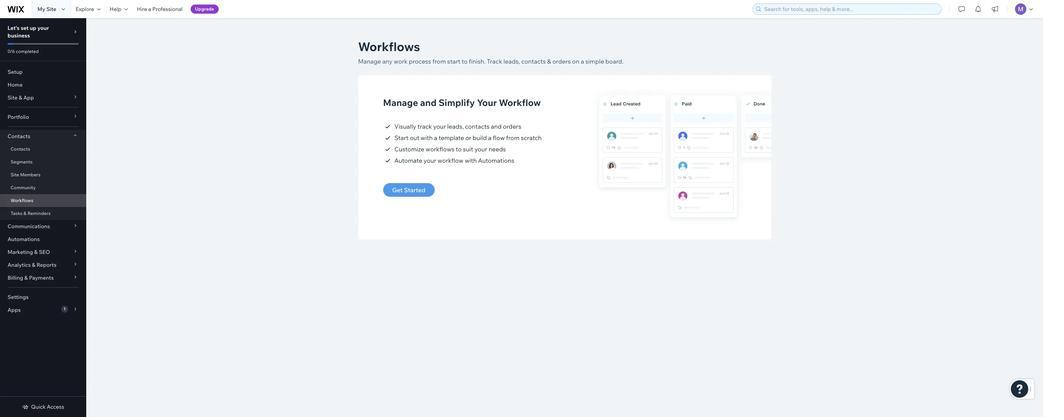 Task type: describe. For each thing, give the bounding box(es) containing it.
get
[[392, 186, 403, 194]]

workflows link
[[0, 194, 86, 207]]

start
[[394, 134, 409, 142]]

settings link
[[0, 291, 86, 303]]

upgrade
[[195, 6, 214, 12]]

tasks & reminders
[[11, 210, 51, 216]]

a up workflows
[[434, 134, 437, 142]]

communications button
[[0, 220, 86, 233]]

portfolio
[[8, 114, 29, 120]]

tasks & reminders link
[[0, 207, 86, 220]]

workflow
[[499, 97, 541, 108]]

1 vertical spatial to
[[456, 145, 462, 153]]

1 vertical spatial manage
[[383, 97, 418, 108]]

completed
[[16, 48, 39, 54]]

manage inside workflows manage any work process from start to finish. track leads, contacts & orders on a simple board.
[[358, 58, 381, 65]]

hire a professional link
[[132, 0, 187, 18]]

home
[[8, 81, 23, 88]]

started
[[404, 186, 426, 194]]

suit
[[463, 145, 473, 153]]

members
[[20, 172, 41, 177]]

setup
[[8, 68, 23, 75]]

marketing & seo
[[8, 249, 50, 255]]

automations link
[[0, 233, 86, 246]]

contacts for contacts link
[[11, 146, 30, 152]]

billing & payments
[[8, 274, 54, 281]]

app
[[23, 94, 34, 101]]

& for reports
[[32, 261, 35, 268]]

template
[[439, 134, 464, 142]]

customize workflows to suit your needs
[[394, 145, 506, 153]]

0 vertical spatial site
[[46, 6, 56, 12]]

hire a professional
[[137, 6, 183, 12]]

start out with a template or build a flow from scratch
[[394, 134, 542, 142]]

start
[[447, 58, 460, 65]]

my
[[37, 6, 45, 12]]

0/6 completed
[[8, 48, 39, 54]]

communications
[[8, 223, 50, 230]]

contacts link
[[0, 143, 86, 156]]

analytics & reports
[[8, 261, 56, 268]]

& for reminders
[[23, 210, 26, 216]]

analytics
[[8, 261, 31, 268]]

simple
[[585, 58, 604, 65]]

portfolio button
[[0, 110, 86, 123]]

set
[[21, 25, 29, 31]]

workflows manage any work process from start to finish. track leads, contacts & orders on a simple board.
[[358, 39, 624, 65]]

simplify
[[439, 97, 475, 108]]

build
[[473, 134, 487, 142]]

apps
[[8, 307, 21, 313]]

billing & payments button
[[0, 271, 86, 284]]

visually
[[394, 123, 416, 130]]

quick access button
[[22, 403, 64, 410]]

tasks
[[11, 210, 22, 216]]

1 horizontal spatial with
[[465, 157, 477, 164]]

let's
[[8, 25, 20, 31]]

a inside workflows manage any work process from start to finish. track leads, contacts & orders on a simple board.
[[581, 58, 584, 65]]

setup link
[[0, 65, 86, 78]]

your down build
[[475, 145, 487, 153]]

professional
[[152, 6, 183, 12]]

flow
[[493, 134, 505, 142]]

& inside workflows manage any work process from start to finish. track leads, contacts & orders on a simple board.
[[547, 58, 551, 65]]

visually track your leads, contacts and orders
[[394, 123, 521, 130]]

customize
[[394, 145, 424, 153]]

let's set up your business
[[8, 25, 49, 39]]

contacts button
[[0, 130, 86, 143]]

workflows for workflows
[[11, 198, 33, 203]]

site members link
[[0, 168, 86, 181]]

work
[[394, 58, 408, 65]]

billing
[[8, 274, 23, 281]]



Task type: locate. For each thing, give the bounding box(es) containing it.
workflows down community
[[11, 198, 33, 203]]

orders
[[553, 58, 571, 65], [503, 123, 521, 130]]

get started button
[[383, 183, 435, 197]]

site & app button
[[0, 91, 86, 104]]

0 vertical spatial automations
[[478, 157, 514, 164]]

contacts up the segments
[[11, 146, 30, 152]]

1 vertical spatial contacts
[[465, 123, 490, 130]]

orders up flow
[[503, 123, 521, 130]]

to inside workflows manage any work process from start to finish. track leads, contacts & orders on a simple board.
[[462, 58, 468, 65]]

help
[[110, 6, 121, 12]]

segments
[[11, 159, 33, 165]]

1 horizontal spatial automations
[[478, 157, 514, 164]]

your right track at the top left of page
[[433, 123, 446, 130]]

analytics & reports button
[[0, 258, 86, 271]]

manage left any
[[358, 58, 381, 65]]

site for site members
[[11, 172, 19, 177]]

0 vertical spatial orders
[[553, 58, 571, 65]]

0 vertical spatial and
[[420, 97, 437, 108]]

Search for tools, apps, help & more... field
[[762, 4, 939, 14]]

reports
[[37, 261, 56, 268]]

1 vertical spatial automations
[[8, 236, 40, 243]]

your right up
[[37, 25, 49, 31]]

payments
[[29, 274, 54, 281]]

0 horizontal spatial contacts
[[465, 123, 490, 130]]

automate your workflow with automations
[[394, 157, 514, 164]]

quick
[[31, 403, 46, 410]]

to left suit
[[456, 145, 462, 153]]

access
[[47, 403, 64, 410]]

site down the segments
[[11, 172, 19, 177]]

orders left on
[[553, 58, 571, 65]]

marketing
[[8, 249, 33, 255]]

track
[[487, 58, 502, 65]]

& left "seo"
[[34, 249, 38, 255]]

1 horizontal spatial and
[[491, 123, 502, 130]]

leads, inside workflows manage any work process from start to finish. track leads, contacts & orders on a simple board.
[[504, 58, 520, 65]]

community link
[[0, 181, 86, 194]]

automations down needs
[[478, 157, 514, 164]]

reminders
[[28, 210, 51, 216]]

& inside popup button
[[19, 94, 22, 101]]

1 horizontal spatial orders
[[553, 58, 571, 65]]

0 horizontal spatial workflows
[[11, 198, 33, 203]]

0 horizontal spatial and
[[420, 97, 437, 108]]

a
[[148, 6, 151, 12], [581, 58, 584, 65], [434, 134, 437, 142], [488, 134, 492, 142]]

1 horizontal spatial contacts
[[521, 58, 546, 65]]

0 vertical spatial manage
[[358, 58, 381, 65]]

manage and simplify your workflow
[[383, 97, 541, 108]]

contacts inside popup button
[[8, 133, 30, 140]]

site for site & app
[[8, 94, 18, 101]]

site right my
[[46, 6, 56, 12]]

& left reports
[[32, 261, 35, 268]]

1 vertical spatial leads,
[[447, 123, 464, 130]]

from left start
[[433, 58, 446, 65]]

with down track at the top left of page
[[421, 134, 433, 142]]

segments link
[[0, 156, 86, 168]]

contacts inside workflows manage any work process from start to finish. track leads, contacts & orders on a simple board.
[[521, 58, 546, 65]]

workflow
[[438, 157, 464, 164]]

0 vertical spatial contacts
[[8, 133, 30, 140]]

help button
[[105, 0, 132, 18]]

contacts
[[8, 133, 30, 140], [11, 146, 30, 152]]

& for app
[[19, 94, 22, 101]]

0 vertical spatial workflows
[[358, 39, 420, 54]]

home link
[[0, 78, 86, 91]]

board.
[[606, 58, 624, 65]]

workflows for workflows manage any work process from start to finish. track leads, contacts & orders on a simple board.
[[358, 39, 420, 54]]

to right start
[[462, 58, 468, 65]]

manage
[[358, 58, 381, 65], [383, 97, 418, 108]]

site
[[46, 6, 56, 12], [8, 94, 18, 101], [11, 172, 19, 177]]

0 horizontal spatial from
[[433, 58, 446, 65]]

0 vertical spatial contacts
[[521, 58, 546, 65]]

& left on
[[547, 58, 551, 65]]

or
[[465, 134, 471, 142]]

& for payments
[[24, 274, 28, 281]]

1 vertical spatial and
[[491, 123, 502, 130]]

1 vertical spatial workflows
[[11, 198, 33, 203]]

0/6
[[8, 48, 15, 54]]

a left flow
[[488, 134, 492, 142]]

site members
[[11, 172, 41, 177]]

contacts down portfolio
[[8, 133, 30, 140]]

2 vertical spatial site
[[11, 172, 19, 177]]

0 horizontal spatial automations
[[8, 236, 40, 243]]

site & app
[[8, 94, 34, 101]]

and up track at the top left of page
[[420, 97, 437, 108]]

workflows inside sidebar element
[[11, 198, 33, 203]]

your
[[477, 97, 497, 108]]

1 vertical spatial contacts
[[11, 146, 30, 152]]

1 horizontal spatial leads,
[[504, 58, 520, 65]]

& for seo
[[34, 249, 38, 255]]

workflows up any
[[358, 39, 420, 54]]

a right on
[[581, 58, 584, 65]]

1 vertical spatial site
[[8, 94, 18, 101]]

quick access
[[31, 403, 64, 410]]

hire
[[137, 6, 147, 12]]

a right hire
[[148, 6, 151, 12]]

on
[[572, 58, 579, 65]]

to
[[462, 58, 468, 65], [456, 145, 462, 153]]

from right flow
[[506, 134, 520, 142]]

up
[[30, 25, 36, 31]]

0 horizontal spatial with
[[421, 134, 433, 142]]

1 horizontal spatial from
[[506, 134, 520, 142]]

from
[[433, 58, 446, 65], [506, 134, 520, 142]]

0 vertical spatial leads,
[[504, 58, 520, 65]]

from inside workflows manage any work process from start to finish. track leads, contacts & orders on a simple board.
[[433, 58, 446, 65]]

& left 'app'
[[19, 94, 22, 101]]

& right tasks on the bottom left of page
[[23, 210, 26, 216]]

&
[[547, 58, 551, 65], [19, 94, 22, 101], [23, 210, 26, 216], [34, 249, 38, 255], [32, 261, 35, 268], [24, 274, 28, 281]]

with down suit
[[465, 157, 477, 164]]

workflows
[[426, 145, 454, 153]]

contacts
[[521, 58, 546, 65], [465, 123, 490, 130]]

needs
[[489, 145, 506, 153]]

and up flow
[[491, 123, 502, 130]]

seo
[[39, 249, 50, 255]]

0 horizontal spatial manage
[[358, 58, 381, 65]]

site down home
[[8, 94, 18, 101]]

out
[[410, 134, 419, 142]]

leads,
[[504, 58, 520, 65], [447, 123, 464, 130]]

0 horizontal spatial orders
[[503, 123, 521, 130]]

1
[[64, 307, 66, 311]]

upgrade button
[[191, 5, 219, 14]]

automations
[[478, 157, 514, 164], [8, 236, 40, 243]]

community
[[11, 185, 36, 190]]

automate
[[394, 157, 422, 164]]

marketing & seo button
[[0, 246, 86, 258]]

0 horizontal spatial leads,
[[447, 123, 464, 130]]

1 horizontal spatial manage
[[383, 97, 418, 108]]

automations up marketing
[[8, 236, 40, 243]]

& inside dropdown button
[[24, 274, 28, 281]]

my site
[[37, 6, 56, 12]]

leads, up template
[[447, 123, 464, 130]]

track
[[418, 123, 432, 130]]

workflows inside workflows manage any work process from start to finish. track leads, contacts & orders on a simple board.
[[358, 39, 420, 54]]

any
[[382, 58, 392, 65]]

automations inside sidebar element
[[8, 236, 40, 243]]

and
[[420, 97, 437, 108], [491, 123, 502, 130]]

1 vertical spatial with
[[465, 157, 477, 164]]

with
[[421, 134, 433, 142], [465, 157, 477, 164]]

orders inside workflows manage any work process from start to finish. track leads, contacts & orders on a simple board.
[[553, 58, 571, 65]]

process
[[409, 58, 431, 65]]

scratch
[[521, 134, 542, 142]]

0 vertical spatial with
[[421, 134, 433, 142]]

get started
[[392, 186, 426, 194]]

your inside let's set up your business
[[37, 25, 49, 31]]

site inside popup button
[[8, 94, 18, 101]]

manage up "visually"
[[383, 97, 418, 108]]

1 vertical spatial from
[[506, 134, 520, 142]]

0 vertical spatial to
[[462, 58, 468, 65]]

leads, right track
[[504, 58, 520, 65]]

finish.
[[469, 58, 486, 65]]

contacts for contacts popup button
[[8, 133, 30, 140]]

your down workflows
[[424, 157, 436, 164]]

1 horizontal spatial workflows
[[358, 39, 420, 54]]

sidebar element
[[0, 18, 86, 417]]

1 vertical spatial orders
[[503, 123, 521, 130]]

explore
[[76, 6, 94, 12]]

business
[[8, 32, 30, 39]]

& right billing
[[24, 274, 28, 281]]

0 vertical spatial from
[[433, 58, 446, 65]]

settings
[[8, 294, 29, 300]]

a inside hire a professional link
[[148, 6, 151, 12]]

workflows
[[358, 39, 420, 54], [11, 198, 33, 203]]



Task type: vqa. For each thing, say whether or not it's contained in the screenshot.
Contacts associated with contacts popup button
yes



